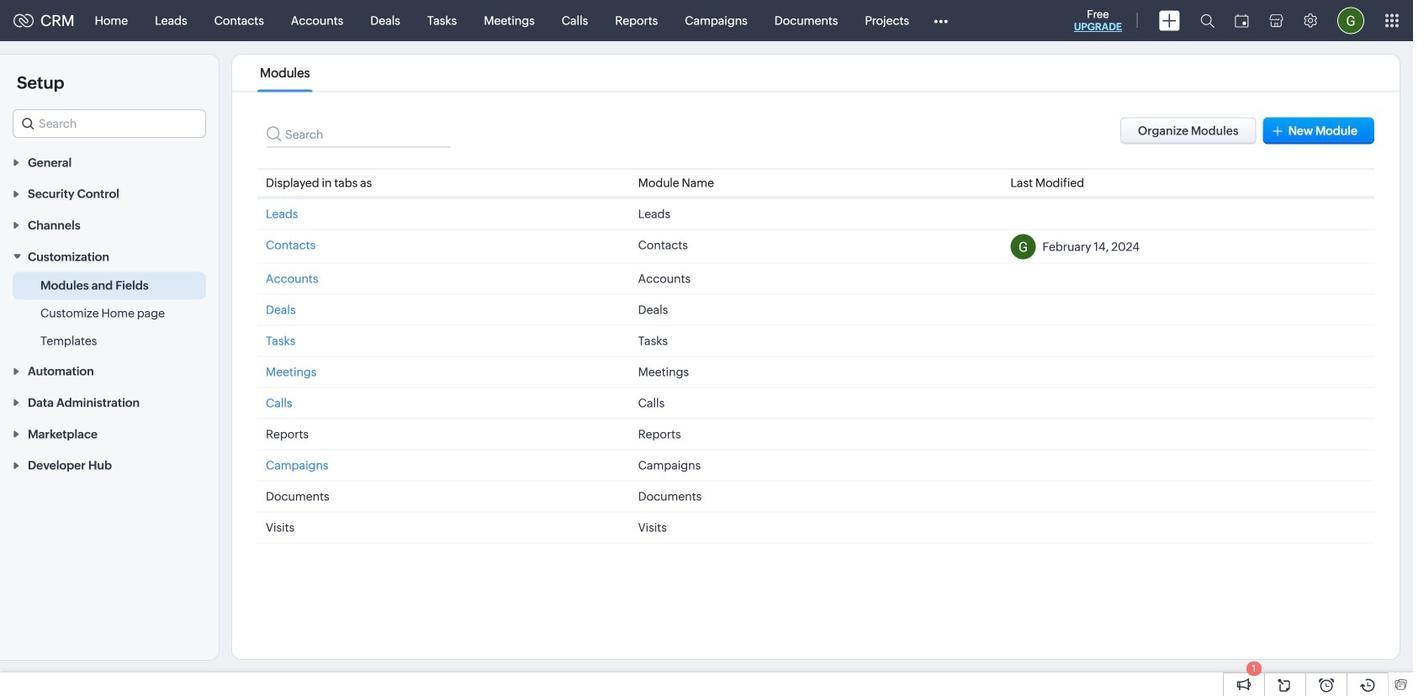 Task type: locate. For each thing, give the bounding box(es) containing it.
0 horizontal spatial search text field
[[13, 110, 205, 137]]

Other Modules field
[[923, 7, 959, 34]]

None field
[[13, 109, 206, 138]]

region
[[0, 272, 219, 355]]

logo image
[[13, 14, 34, 27]]

create menu element
[[1149, 0, 1190, 41]]

search element
[[1190, 0, 1225, 41]]

calendar image
[[1235, 14, 1249, 27]]

None button
[[1120, 117, 1257, 144]]

search image
[[1201, 13, 1215, 28]]

Search text field
[[13, 110, 205, 137], [266, 117, 451, 148]]



Task type: vqa. For each thing, say whether or not it's contained in the screenshot.
FIELD on the top of page
yes



Task type: describe. For each thing, give the bounding box(es) containing it.
profile image
[[1338, 7, 1365, 34]]

create menu image
[[1159, 11, 1180, 31]]

profile element
[[1328, 0, 1375, 41]]

1 horizontal spatial search text field
[[266, 117, 451, 148]]



